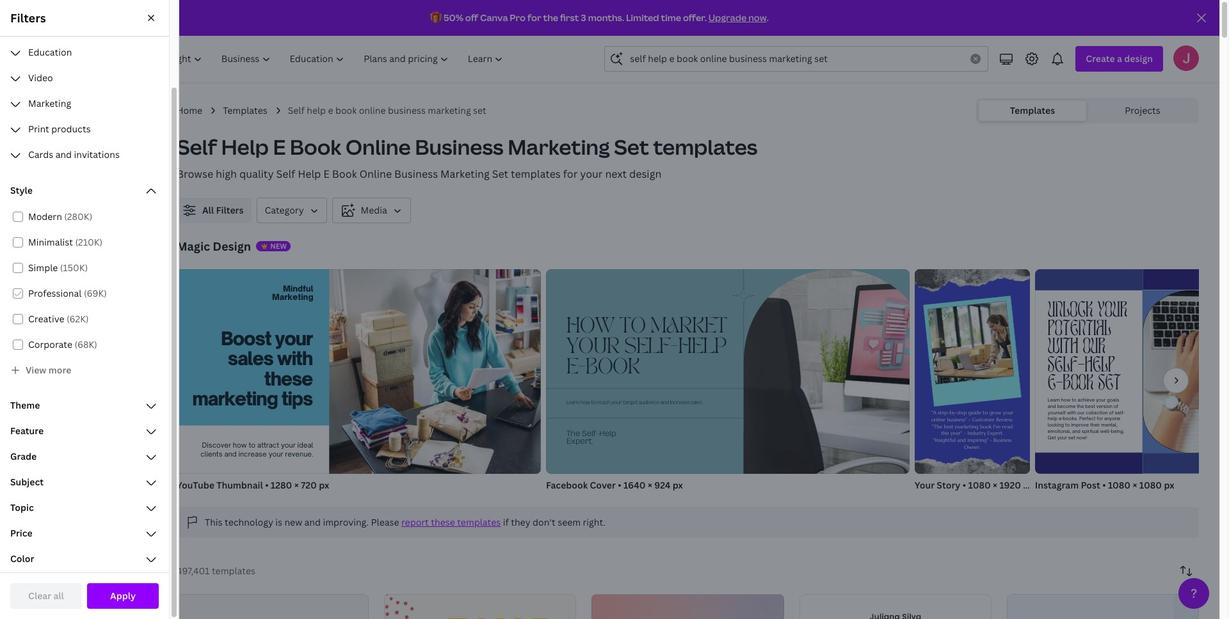 Task type: describe. For each thing, give the bounding box(es) containing it.
brand
[[45, 358, 71, 371]]

1080 for post
[[1108, 479, 1131, 492]]

get canva pro button
[[10, 140, 166, 164]]

boost
[[221, 328, 271, 350]]

× for 720
[[294, 479, 299, 492]]

price button
[[3, 522, 166, 547]]

and inside facebook cover • 1640 × 924 px group
[[660, 401, 669, 406]]

book inside how to market your self-help e-book
[[585, 358, 640, 378]]

well-
[[1100, 429, 1111, 434]]

clear all
[[28, 590, 64, 602]]

your inside how to market your self-help e-book
[[566, 338, 619, 357]]

set inside unlock your potential with our self-help e-book set learn how to achieve your goals and become the best version of yourself with our collection of self- help e-books. perfect for anyone looking to improve their mental, emotional, and spiritual well-being. get your set now!
[[1098, 374, 1121, 396]]

professional
[[28, 287, 82, 300]]

book inside unlock your potential with our self-help e-book set learn how to achieve your goals and become the best version of yourself with our collection of self- help e-books. perfect for anyone looking to improve their mental, emotional, and spiritual well-being. get your set now!
[[1063, 374, 1094, 396]]

• for instagram post • 1080 × 1080 px
[[1102, 479, 1106, 492]]

print products
[[28, 123, 91, 135]]

to inside "a step-by-step guide to grow your online business" - customer review. "the best marketing book i've read this year" - industry expert. "insightful and inspiring" - business owner.
[[983, 410, 988, 417]]

reach
[[597, 401, 610, 406]]

media
[[361, 204, 387, 216]]

cards
[[28, 149, 53, 161]]

1 vertical spatial of
[[1109, 410, 1114, 416]]

0 vertical spatial filters
[[10, 10, 46, 26]]

× for 1080
[[1133, 479, 1137, 492]]

0 horizontal spatial e
[[273, 133, 286, 161]]

marketing button
[[3, 92, 166, 117]]

quality
[[239, 167, 274, 181]]

your up version in the right of the page
[[1096, 397, 1106, 403]]

anyone
[[1104, 416, 1120, 422]]

offer.
[[683, 12, 707, 24]]

icons link
[[18, 264, 159, 288]]

0 horizontal spatial book
[[335, 104, 357, 117]]

self- inside how to market your self-help e-book
[[624, 338, 678, 357]]

now!
[[1076, 435, 1087, 441]]

simple
[[28, 262, 58, 274]]

how inside unlock your potential with our self-help e-book set learn how to achieve your goals and become the best version of yourself with our collection of self- help e-books. perfect for anyone looking to improve their mental, emotional, and spiritual well-being. get your set now!
[[1061, 397, 1070, 403]]

e- inside how to market your self-help e-book
[[566, 358, 585, 378]]

review.
[[996, 417, 1013, 423]]

"a step-by-step guide to grow your online business" - customer review. "the best marketing book i've read this year" - industry expert. "insightful and inspiring" - business owner.
[[931, 410, 1013, 451]]

boost your sales with these marketing tips
[[192, 328, 312, 410]]

get inside unlock your potential with our self-help e-book set learn how to achieve your goals and become the best version of yourself with our collection of self- help e-books. perfect for anyone looking to improve their mental, emotional, and spiritual well-being. get your set now!
[[1048, 435, 1056, 441]]

0 horizontal spatial online
[[359, 104, 386, 117]]

grade button
[[3, 445, 166, 471]]

best inside "a step-by-step guide to grow your online business" - customer review. "the best marketing book i've read this year" - industry expert. "insightful and inspiring" - business owner.
[[944, 424, 953, 430]]

0 vertical spatial online
[[346, 133, 411, 161]]

get inside button
[[60, 145, 76, 157]]

story
[[937, 479, 961, 492]]

0 vertical spatial pro
[[510, 12, 526, 24]]

improving.
[[323, 517, 369, 529]]

theme
[[10, 399, 40, 412]]

(280k)
[[64, 211, 92, 223]]

price
[[10, 527, 32, 540]]

collection
[[1086, 410, 1108, 416]]

get canva pro
[[60, 145, 122, 157]]

the self-help expert.
[[566, 430, 616, 445]]

1 vertical spatial set
[[492, 167, 508, 181]]

2 vertical spatial self
[[276, 167, 295, 181]]

creators you follow
[[45, 328, 131, 340]]

magic design
[[177, 239, 251, 254]]

step
[[957, 410, 967, 417]]

to down books.
[[1065, 423, 1070, 428]]

• for facebook cover • 1640 × 924 px
[[618, 479, 621, 492]]

and inside discover how to attract your ideal clients and increase your revenue.
[[224, 450, 237, 459]]

instagram post • 1080 × 1080 px
[[1035, 479, 1174, 492]]

your inside your story • 1080 × 1920 px group
[[915, 479, 935, 492]]

how for target
[[580, 401, 590, 406]]

1 vertical spatial these
[[431, 517, 455, 529]]

guide
[[968, 410, 981, 417]]

target
[[623, 401, 638, 406]]

design
[[213, 239, 251, 254]]

self-
[[1115, 410, 1125, 416]]

theme button
[[3, 394, 166, 419]]

create a team button
[[10, 583, 166, 609]]

self for help
[[177, 133, 217, 161]]

youtube
[[177, 479, 214, 492]]

with for marketing
[[277, 348, 312, 370]]

subject
[[10, 476, 44, 488]]

.
[[767, 12, 769, 24]]

your inside facebook cover • 1640 × 924 px group
[[611, 401, 622, 406]]

• for your story • 1080 × 1920 px
[[963, 479, 966, 492]]

× for 1920
[[993, 479, 997, 492]]

they
[[511, 517, 530, 529]]

and down improve
[[1072, 429, 1080, 434]]

with for self-
[[1048, 338, 1078, 360]]

to up become
[[1072, 397, 1076, 403]]

3 1080 from the left
[[1139, 479, 1162, 492]]

minimalist
[[28, 236, 73, 248]]

increase for target
[[670, 401, 690, 406]]

you
[[84, 328, 100, 340]]

view more button
[[8, 358, 161, 383]]

perfect
[[1079, 416, 1095, 422]]

🎁 50% off canva pro for the first 3 months. limited time offer. upgrade now .
[[430, 12, 769, 24]]

inspiring"
[[967, 437, 988, 444]]

px for youtube thumbnail • 1280 × 720 px
[[319, 479, 329, 492]]

(150k)
[[60, 262, 88, 274]]

step-
[[938, 410, 950, 417]]

canva inside button
[[78, 145, 105, 157]]

1 horizontal spatial templates
[[223, 104, 267, 117]]

1 horizontal spatial set
[[614, 133, 649, 161]]

top level navigation element
[[113, 46, 514, 72]]

grow
[[989, 410, 1001, 417]]

limited
[[626, 12, 659, 24]]

right.
[[583, 517, 606, 529]]

1 vertical spatial e
[[323, 167, 330, 181]]

book inside "a step-by-step guide to grow your online business" - customer review. "the best marketing book i've read this year" - industry expert. "insightful and inspiring" - business owner.
[[980, 424, 992, 430]]

view more
[[26, 364, 71, 376]]

to inside discover how to attract your ideal clients and increase your revenue.
[[249, 441, 255, 450]]

is
[[275, 517, 282, 529]]

all for all filters
[[202, 204, 214, 216]]

1
[[85, 117, 89, 128]]

your inside unlock your potential with our self-help e-book set learn how to achieve your goals and become the best version of yourself with our collection of self- help e-books. perfect for anyone looking to improve their mental, emotional, and spiritual well-being. get your set now!
[[1098, 302, 1127, 323]]

youtube thumbnail • 1280 × 720 px
[[177, 479, 329, 492]]

this technology is new and improving. please report these templates if they don't seem right.
[[205, 517, 606, 529]]

self- inside the self-help expert.
[[582, 430, 599, 437]]

online inside "a step-by-step guide to grow your online business" - customer review. "the best marketing book i've read this year" - industry expert. "insightful and inspiring" - business owner.
[[931, 417, 945, 423]]

instagram post • 1080 × 1080 px group
[[1035, 270, 1229, 492]]

how for ideal
[[233, 441, 247, 450]]

expert. inside "a step-by-step guide to grow your online business" - customer review. "the best marketing book i've read this year" - industry expert. "insightful and inspiring" - business owner.
[[988, 431, 1004, 437]]

feature button
[[3, 419, 166, 445]]

new
[[284, 517, 302, 529]]

category
[[265, 204, 304, 216]]

templates link
[[223, 104, 267, 118]]

style
[[10, 184, 33, 197]]

colourful self help development book cover image
[[384, 595, 576, 620]]

cover
[[590, 479, 616, 492]]

marketing inside dropdown button
[[28, 97, 71, 109]]

youtube thumbnail • 1280 × 720 px group
[[177, 270, 541, 492]]

free •
[[51, 117, 73, 128]]

new
[[270, 241, 287, 251]]

by-
[[950, 410, 957, 417]]

0 horizontal spatial -
[[964, 431, 966, 437]]

cards and invitations button
[[3, 143, 166, 168]]

(69k)
[[84, 287, 107, 300]]

best inside unlock your potential with our self-help e-book set learn how to achieve your goals and become the best version of yourself with our collection of self- help e-books. perfect for anyone looking to improve their mental, emotional, and spiritual well-being. get your set now!
[[1085, 404, 1095, 409]]

projects
[[1125, 104, 1160, 117]]

market
[[650, 317, 727, 337]]

and up yourself
[[1048, 404, 1056, 409]]

help inside unlock your potential with our self-help e-book set learn how to achieve your goals and become the best version of yourself with our collection of self- help e-books. perfect for anyone looking to improve their mental, emotional, and spiritual well-being. get your set now!
[[1048, 416, 1057, 422]]

all templates link
[[18, 205, 159, 229]]

free
[[51, 117, 67, 128]]

924
[[654, 479, 670, 492]]

first
[[560, 12, 579, 24]]

cards and invitations
[[28, 149, 120, 161]]



Task type: vqa. For each thing, say whether or not it's contained in the screenshot.
Red Simple Self-Help Book Cover image
yes



Task type: locate. For each thing, give the bounding box(es) containing it.
topic
[[10, 502, 34, 514]]

× left the 720
[[294, 479, 299, 492]]

best down achieve
[[1085, 404, 1095, 409]]

learn inside facebook cover • 1640 × 924 px group
[[566, 401, 580, 406]]

more
[[48, 364, 71, 376]]

all inside 'button'
[[202, 204, 214, 216]]

2 vertical spatial marketing
[[955, 424, 978, 430]]

0 horizontal spatial help
[[307, 104, 326, 117]]

for left first
[[527, 12, 541, 24]]

attract
[[257, 441, 279, 450]]

the
[[543, 12, 558, 24], [1077, 404, 1084, 409]]

2 horizontal spatial set
[[1098, 374, 1121, 396]]

to inside how to market your self-help e-book
[[619, 317, 645, 337]]

online
[[346, 133, 411, 161], [360, 167, 392, 181]]

× for 924
[[648, 479, 652, 492]]

help down reach at left bottom
[[599, 430, 616, 437]]

your up review.
[[1003, 410, 1013, 417]]

help up looking
[[1048, 416, 1057, 422]]

post
[[1081, 479, 1100, 492]]

for inside self help e book online business marketing set templates browse high quality self help e book online business marketing set templates for your next design
[[563, 167, 578, 181]]

0 horizontal spatial expert.
[[566, 438, 593, 445]]

expert. down the i've
[[988, 431, 1004, 437]]

1 vertical spatial self
[[177, 133, 217, 161]]

increase inside discover how to attract your ideal clients and increase your revenue.
[[238, 450, 267, 459]]

design
[[629, 167, 662, 181]]

2 px from the left
[[673, 479, 683, 492]]

1 horizontal spatial for
[[563, 167, 578, 181]]

unlock
[[1048, 302, 1093, 323]]

creators you follow link
[[10, 321, 166, 347]]

now
[[748, 12, 767, 24]]

for left next
[[563, 167, 578, 181]]

1 horizontal spatial increase
[[670, 401, 690, 406]]

online down self help e book online business marketing set
[[346, 133, 411, 161]]

apply button
[[87, 584, 159, 609]]

with inside boost your sales with these marketing tips
[[277, 348, 312, 370]]

0 vertical spatial help
[[307, 104, 326, 117]]

modern (280k)
[[28, 211, 92, 223]]

your inside self help e book online business marketing set templates browse high quality self help e book online business marketing set templates for your next design
[[580, 167, 603, 181]]

marketing inside boost your sales with these marketing tips
[[192, 387, 277, 410]]

red simple self-help book cover image
[[177, 595, 369, 620]]

if
[[503, 517, 509, 529]]

px inside facebook cover • 1640 × 924 px group
[[673, 479, 683, 492]]

facebook
[[546, 479, 588, 492]]

0 horizontal spatial 1080
[[968, 479, 991, 492]]

1 horizontal spatial help
[[1048, 416, 1057, 422]]

follow
[[102, 328, 131, 340]]

0 horizontal spatial e-
[[566, 358, 585, 378]]

expert. inside the self-help expert.
[[566, 438, 593, 445]]

1 vertical spatial increase
[[238, 450, 267, 459]]

1 horizontal spatial best
[[1085, 404, 1095, 409]]

to
[[619, 317, 645, 337], [1072, 397, 1076, 403], [591, 401, 596, 406], [983, 410, 988, 417], [1065, 423, 1070, 428], [249, 441, 255, 450]]

× left 1920
[[993, 479, 997, 492]]

of down goals
[[1114, 404, 1118, 409]]

3 px from the left
[[1023, 479, 1033, 492]]

2 horizontal spatial how
[[1061, 397, 1070, 403]]

0 vertical spatial canva
[[480, 12, 508, 24]]

get down emotional,
[[1048, 435, 1056, 441]]

next
[[605, 167, 627, 181]]

1 horizontal spatial filters
[[216, 204, 244, 216]]

and right new
[[304, 517, 321, 529]]

your left next
[[580, 167, 603, 181]]

1 vertical spatial filters
[[216, 204, 244, 216]]

2 vertical spatial for
[[1097, 416, 1103, 422]]

0 horizontal spatial the
[[543, 12, 558, 24]]

learn how to reach your target audience and increase sales.
[[566, 401, 703, 406]]

0 horizontal spatial canva
[[78, 145, 105, 157]]

marketing
[[28, 97, 71, 109], [508, 133, 610, 161], [440, 167, 490, 181], [272, 292, 313, 302]]

business
[[388, 104, 426, 117]]

increase inside facebook cover • 1640 × 924 px group
[[670, 401, 690, 406]]

help left e
[[307, 104, 326, 117]]

spiritual
[[1082, 429, 1099, 434]]

px for your story • 1080 × 1920 px
[[1023, 479, 1033, 492]]

None search field
[[605, 46, 989, 72]]

how up become
[[1061, 397, 1070, 403]]

1 horizontal spatial e-
[[1048, 374, 1063, 396]]

how to market your self-help e-book
[[566, 317, 727, 378]]

book
[[290, 133, 341, 161], [332, 167, 357, 181], [1063, 374, 1094, 396]]

1 1080 from the left
[[968, 479, 991, 492]]

to right how
[[619, 317, 645, 337]]

increase left sales.
[[670, 401, 690, 406]]

1 vertical spatial for
[[563, 167, 578, 181]]

how inside facebook cover • 1640 × 924 px group
[[580, 401, 590, 406]]

0 vertical spatial set
[[473, 104, 486, 117]]

and inside dropdown button
[[55, 149, 72, 161]]

self- inside unlock your potential with our self-help e-book set learn how to achieve your goals and become the best version of yourself with our collection of self- help e-books. perfect for anyone looking to improve their mental, emotional, and spiritual well-being. get your set now!
[[1048, 356, 1085, 378]]

learn left reach at left bottom
[[566, 401, 580, 406]]

1 horizontal spatial these
[[431, 517, 455, 529]]

the left first
[[543, 12, 558, 24]]

1 vertical spatial marketing
[[192, 387, 277, 410]]

all filters button
[[177, 198, 252, 223]]

1 horizontal spatial 1080
[[1108, 479, 1131, 492]]

3 × from the left
[[993, 479, 997, 492]]

2 vertical spatial book
[[980, 424, 992, 430]]

e- inside unlock your potential with our self-help e-book set learn how to achieve your goals and become the best version of yourself with our collection of self- help e-books. perfect for anyone looking to improve their mental, emotional, and spiritual well-being. get your set now!
[[1048, 374, 1063, 396]]

business down read
[[993, 437, 1012, 444]]

1 horizontal spatial the
[[1077, 404, 1084, 409]]

for
[[527, 12, 541, 24], [563, 167, 578, 181], [1097, 416, 1103, 422]]

business"
[[947, 417, 967, 423]]

how left reach at left bottom
[[580, 401, 590, 406]]

1 horizontal spatial marketing
[[428, 104, 471, 117]]

(62k)
[[67, 313, 89, 325]]

emotional,
[[1048, 429, 1071, 434]]

for inside unlock your potential with our self-help e-book set learn how to achieve your goals and become the best version of yourself with our collection of self- help e-books. perfect for anyone looking to improve their mental, emotional, and spiritual well-being. get your set now!
[[1097, 416, 1103, 422]]

1 vertical spatial expert.
[[566, 438, 593, 445]]

your left content
[[18, 304, 35, 315]]

set up self help e book online business marketing set templates browse high quality self help e book online business marketing set templates for your next design
[[473, 104, 486, 117]]

create
[[41, 590, 70, 602]]

px inside "youtube thumbnail • 1280 × 720 px" group
[[319, 479, 329, 492]]

0 vertical spatial business
[[415, 133, 504, 161]]

e- down how
[[566, 358, 585, 378]]

style button
[[3, 179, 166, 204]]

🎁
[[430, 12, 442, 24]]

1 horizontal spatial book
[[585, 358, 640, 378]]

1 horizontal spatial learn
[[1048, 397, 1060, 403]]

the inside unlock your potential with our self-help e-book set learn how to achieve your goals and become the best version of yourself with our collection of self- help e-books. perfect for anyone looking to improve their mental, emotional, and spiritual well-being. get your set now!
[[1077, 404, 1084, 409]]

0 vertical spatial these
[[264, 368, 312, 390]]

icons
[[44, 270, 67, 282]]

0 vertical spatial expert.
[[988, 431, 1004, 437]]

your down attract
[[269, 450, 283, 459]]

self left e
[[288, 104, 305, 117]]

with left our
[[1048, 338, 1078, 360]]

for down collection
[[1097, 416, 1103, 422]]

1 horizontal spatial set
[[1068, 435, 1075, 441]]

1 vertical spatial the
[[1077, 404, 1084, 409]]

all filters
[[202, 204, 244, 216]]

0 horizontal spatial set
[[492, 167, 508, 181]]

these down boost
[[264, 368, 312, 390]]

book down customer
[[980, 424, 992, 430]]

0 horizontal spatial filters
[[10, 10, 46, 26]]

× inside group
[[648, 479, 652, 492]]

all templates
[[44, 211, 100, 223]]

pro down print products dropdown button
[[107, 145, 122, 157]]

1 vertical spatial book
[[332, 167, 357, 181]]

• for youtube thumbnail • 1280 × 720 px
[[265, 479, 269, 492]]

• left the 1280
[[265, 479, 269, 492]]

with up books.
[[1067, 410, 1076, 416]]

with up the tips
[[277, 348, 312, 370]]

help
[[221, 133, 269, 161], [298, 167, 321, 181], [678, 338, 726, 357], [1085, 356, 1115, 378], [599, 430, 616, 437]]

pro
[[510, 12, 526, 24], [107, 145, 122, 157]]

1 horizontal spatial pro
[[510, 12, 526, 24]]

your up revenue.
[[281, 441, 296, 450]]

your right reach at left bottom
[[611, 401, 622, 406]]

please
[[371, 517, 399, 529]]

0 vertical spatial book
[[290, 133, 341, 161]]

1 horizontal spatial self-
[[624, 338, 678, 357]]

-
[[968, 417, 971, 423], [964, 431, 966, 437], [990, 437, 992, 444]]

2 horizontal spatial templates
[[1010, 104, 1055, 117]]

your story • 1080 × 1920 px group
[[903, 261, 1046, 492]]

our
[[1083, 338, 1106, 360]]

1 horizontal spatial get
[[1048, 435, 1056, 441]]

with
[[1048, 338, 1078, 360], [277, 348, 312, 370], [1067, 410, 1076, 416]]

help down market
[[678, 338, 726, 357]]

all up minimalist at the left top of page
[[44, 211, 55, 223]]

help inside how to market your self-help e-book
[[678, 338, 726, 357]]

1 vertical spatial help
[[1048, 416, 1057, 422]]

increase for ideal
[[238, 450, 267, 459]]

• inside group
[[618, 479, 621, 492]]

learn inside unlock your potential with our self-help e-book set learn how to achieve your goals and become the best version of yourself with our collection of self- help e-books. perfect for anyone looking to improve their mental, emotional, and spiritual well-being. get your set now!
[[1048, 397, 1060, 403]]

corporate (68k)
[[28, 339, 97, 351]]

your down emotional,
[[1057, 435, 1067, 441]]

1 vertical spatial business
[[394, 167, 438, 181]]

0 horizontal spatial marketing
[[192, 387, 277, 410]]

online up media
[[360, 167, 392, 181]]

help inside the self-help expert.
[[599, 430, 616, 437]]

a
[[72, 590, 77, 602]]

• right story
[[963, 479, 966, 492]]

our
[[1077, 410, 1084, 416]]

mental,
[[1101, 423, 1118, 428]]

book up reach at left bottom
[[585, 358, 640, 378]]

px inside your story • 1080 × 1920 px group
[[1023, 479, 1033, 492]]

self
[[288, 104, 305, 117], [177, 133, 217, 161], [276, 167, 295, 181]]

these right report
[[431, 517, 455, 529]]

- right inspiring"
[[990, 437, 992, 444]]

0 vertical spatial marketing
[[428, 104, 471, 117]]

0 vertical spatial for
[[527, 12, 541, 24]]

minimalist (210k)
[[28, 236, 102, 248]]

1920
[[1000, 479, 1021, 492]]

the
[[566, 430, 580, 437]]

and down discover
[[224, 450, 237, 459]]

business inside "a step-by-step guide to grow your online business" - customer review. "the best marketing book i've read this year" - industry expert. "insightful and inspiring" - business owner.
[[993, 437, 1012, 444]]

facebook cover • 1640 × 924 px group
[[546, 270, 930, 492]]

1 vertical spatial canva
[[78, 145, 105, 157]]

(68k)
[[75, 339, 97, 351]]

2 × from the left
[[648, 479, 652, 492]]

to left reach at left bottom
[[591, 401, 596, 406]]

self- down market
[[624, 338, 678, 357]]

book down e
[[290, 133, 341, 161]]

home link
[[177, 104, 202, 118]]

help up the "category" button
[[298, 167, 321, 181]]

pro right off
[[510, 12, 526, 24]]

2 1080 from the left
[[1108, 479, 1131, 492]]

color button
[[3, 547, 166, 573]]

education button
[[3, 40, 166, 66]]

help inside unlock your potential with our self-help e-book set learn how to achieve your goals and become the best version of yourself with our collection of self- help e-books. perfect for anyone looking to improve their mental, emotional, and spiritual well-being. get your set now!
[[1085, 356, 1115, 378]]

0 horizontal spatial templates
[[73, 358, 118, 371]]

0 horizontal spatial these
[[264, 368, 312, 390]]

your up our
[[1098, 302, 1127, 323]]

1 horizontal spatial -
[[968, 417, 971, 423]]

your story • 1080 × 1920 px
[[915, 479, 1033, 492]]

how right discover
[[233, 441, 247, 450]]

0 horizontal spatial increase
[[238, 450, 267, 459]]

4 × from the left
[[1133, 479, 1137, 492]]

e up the "category" button
[[323, 167, 330, 181]]

get down products
[[60, 145, 76, 157]]

set inside unlock your potential with our self-help e-book set learn how to achieve your goals and become the best version of yourself with our collection of self- help e-books. perfect for anyone looking to improve their mental, emotional, and spiritual well-being. get your set now!
[[1068, 435, 1075, 441]]

video button
[[3, 66, 166, 92]]

0 horizontal spatial for
[[527, 12, 541, 24]]

and down the year"
[[957, 437, 966, 444]]

px inside instagram post • 1080 × 1080 px group
[[1164, 479, 1174, 492]]

marketing right business
[[428, 104, 471, 117]]

1080 inside your story • 1080 × 1920 px group
[[968, 479, 991, 492]]

self help e book online business marketing set
[[288, 104, 486, 117]]

1 horizontal spatial expert.
[[988, 431, 1004, 437]]

1 × from the left
[[294, 479, 299, 492]]

marketing inside "a step-by-step guide to grow your online business" - customer review. "the best marketing book i've read this year" - industry expert. "insightful and inspiring" - business owner.
[[955, 424, 978, 430]]

filters up education
[[10, 10, 46, 26]]

2 horizontal spatial self-
[[1048, 356, 1085, 378]]

learn up yourself
[[1048, 397, 1060, 403]]

create a team
[[41, 590, 101, 602]]

0 horizontal spatial set
[[473, 104, 486, 117]]

customer
[[972, 417, 995, 423]]

clear
[[28, 590, 51, 602]]

0 vertical spatial increase
[[670, 401, 690, 406]]

best up this
[[944, 424, 953, 430]]

the up our
[[1077, 404, 1084, 409]]

your left story
[[915, 479, 935, 492]]

marketing down the business"
[[955, 424, 978, 430]]

px
[[319, 479, 329, 492], [673, 479, 683, 492], [1023, 479, 1033, 492], [1164, 479, 1174, 492]]

sales
[[228, 348, 273, 370]]

× left 924
[[648, 479, 652, 492]]

1 vertical spatial online
[[360, 167, 392, 181]]

1 horizontal spatial all
[[202, 204, 214, 216]]

book
[[335, 104, 357, 117], [585, 358, 640, 378], [980, 424, 992, 430]]

business down business
[[415, 133, 504, 161]]

1 vertical spatial set
[[1068, 435, 1075, 441]]

× inside group
[[294, 479, 299, 492]]

self- down potential
[[1048, 356, 1085, 378]]

• right 'post'
[[1102, 479, 1106, 492]]

0 horizontal spatial all
[[44, 211, 55, 223]]

your down mindful marketing
[[275, 328, 312, 350]]

expert.
[[988, 431, 1004, 437], [566, 438, 593, 445]]

self up browse
[[177, 133, 217, 161]]

time
[[661, 12, 681, 24]]

1 vertical spatial -
[[964, 431, 966, 437]]

online left business
[[359, 104, 386, 117]]

0 vertical spatial of
[[1114, 404, 1118, 409]]

2 vertical spatial book
[[1063, 374, 1094, 396]]

your inside "a step-by-step guide to grow your online business" - customer review. "the best marketing book i've read this year" - industry expert. "insightful and inspiring" - business owner.
[[1003, 410, 1013, 417]]

self- right the
[[582, 430, 599, 437]]

months.
[[588, 12, 624, 24]]

online up "the
[[931, 417, 945, 423]]

2 vertical spatial set
[[1098, 374, 1121, 396]]

blue minimalist business e-book instagram story image
[[1007, 595, 1199, 620]]

book up achieve
[[1063, 374, 1094, 396]]

1 horizontal spatial how
[[580, 401, 590, 406]]

modern
[[28, 211, 62, 223]]

px for facebook cover • 1640 × 924 px
[[673, 479, 683, 492]]

business up media button
[[394, 167, 438, 181]]

your content
[[18, 304, 67, 315]]

- down guide
[[968, 417, 971, 423]]

0 vertical spatial set
[[614, 133, 649, 161]]

720
[[301, 479, 317, 492]]

0 vertical spatial the
[[543, 12, 558, 24]]

help up quality
[[221, 133, 269, 161]]

magic
[[177, 239, 210, 254]]

px for instagram post • 1080 × 1080 px
[[1164, 479, 1174, 492]]

video
[[28, 72, 53, 84]]

marketing inside "youtube thumbnail • 1280 × 720 px" group
[[272, 292, 313, 302]]

self right quality
[[276, 167, 295, 181]]

to left attract
[[249, 441, 255, 450]]

1 horizontal spatial canva
[[480, 12, 508, 24]]

2 horizontal spatial -
[[990, 437, 992, 444]]

how inside discover how to attract your ideal clients and increase your revenue.
[[233, 441, 247, 450]]

online
[[359, 104, 386, 117], [931, 417, 945, 423]]

pro inside get canva pro button
[[107, 145, 122, 157]]

0 vertical spatial e
[[273, 133, 286, 161]]

of up anyone
[[1109, 410, 1114, 416]]

discover
[[202, 441, 231, 450]]

filters inside 'button'
[[216, 204, 244, 216]]

your inside boost your sales with these marketing tips
[[275, 328, 312, 350]]

1640
[[623, 479, 646, 492]]

set left now!
[[1068, 435, 1075, 441]]

1 horizontal spatial online
[[931, 417, 945, 423]]

being.
[[1111, 429, 1124, 434]]

0 horizontal spatial pro
[[107, 145, 122, 157]]

• left 1640
[[618, 479, 621, 492]]

2 horizontal spatial for
[[1097, 416, 1103, 422]]

off
[[465, 12, 478, 24]]

2 horizontal spatial marketing
[[955, 424, 978, 430]]

4 px from the left
[[1164, 479, 1174, 492]]

all up magic design
[[202, 204, 214, 216]]

your down how
[[566, 338, 619, 357]]

e up quality
[[273, 133, 286, 161]]

self for help
[[288, 104, 305, 117]]

1 vertical spatial best
[[944, 424, 953, 430]]

2 vertical spatial business
[[993, 437, 1012, 444]]

0 vertical spatial -
[[968, 417, 971, 423]]

instagram
[[1035, 479, 1079, 492]]

1 horizontal spatial e
[[323, 167, 330, 181]]

increase down attract
[[238, 450, 267, 459]]

and inside "a step-by-step guide to grow your online business" - customer review. "the best marketing book i've read this year" - industry expert. "insightful and inspiring" - business owner.
[[957, 437, 966, 444]]

these inside boost your sales with these marketing tips
[[264, 368, 312, 390]]

expert. down the
[[566, 438, 593, 445]]

2 vertical spatial -
[[990, 437, 992, 444]]

yellow minimalist self-help book cover image
[[799, 595, 991, 620]]

2 horizontal spatial 1080
[[1139, 479, 1162, 492]]

filters up design
[[216, 204, 244, 216]]

e- up become
[[1048, 374, 1063, 396]]

- right the year"
[[964, 431, 966, 437]]

and right 'cards'
[[55, 149, 72, 161]]

to up customer
[[983, 410, 988, 417]]

0 horizontal spatial self-
[[582, 430, 599, 437]]

0 vertical spatial book
[[335, 104, 357, 117]]

black and pink geometric lines self help book cover image
[[592, 595, 784, 620]]

all for all templates
[[44, 211, 55, 223]]

1 px from the left
[[319, 479, 329, 492]]

"a
[[931, 410, 936, 417]]

1 vertical spatial get
[[1048, 435, 1056, 441]]

1080 for story
[[968, 479, 991, 492]]

creative
[[28, 313, 64, 325]]

• inside group
[[265, 479, 269, 492]]

marketing down sales
[[192, 387, 277, 410]]

• right free
[[70, 117, 73, 128]]

1 vertical spatial book
[[585, 358, 640, 378]]

book right e
[[335, 104, 357, 117]]

templates
[[223, 104, 267, 117], [1010, 104, 1055, 117], [73, 358, 118, 371]]

goals
[[1107, 397, 1119, 403]]

book up media button
[[332, 167, 357, 181]]

0 horizontal spatial how
[[233, 441, 247, 450]]

1 vertical spatial online
[[931, 417, 945, 423]]



